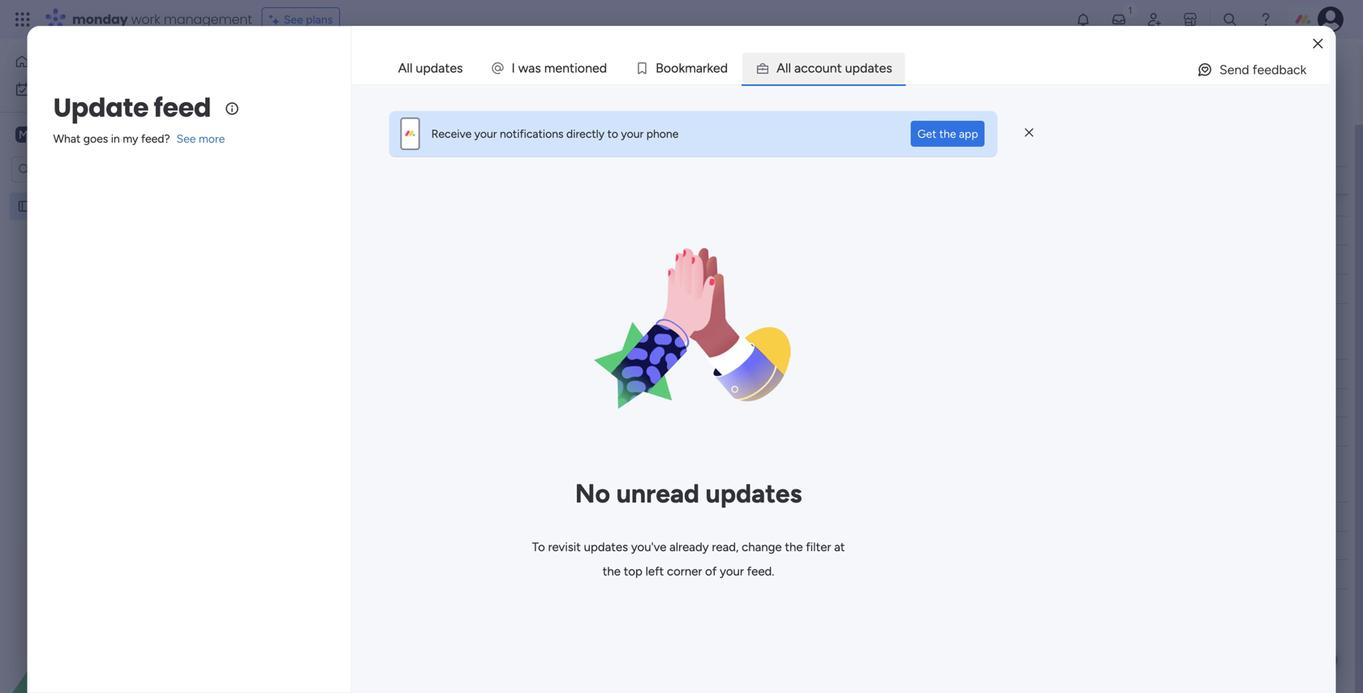 Task type: vqa. For each thing, say whether or not it's contained in the screenshot.
first 'k' from the right
yes



Task type: describe. For each thing, give the bounding box(es) containing it.
1 l from the left
[[785, 60, 788, 76]]

monday
[[72, 10, 128, 28]]

d for i w a s m e n t i o n e d
[[599, 60, 607, 76]]

get the app
[[917, 127, 978, 141]]

get
[[917, 127, 937, 141]]

directly
[[566, 127, 605, 141]]

filter
[[520, 101, 546, 115]]

1 k from the left
[[679, 60, 685, 76]]

help image
[[1258, 11, 1274, 28]]

to revisit updates you've already read, change the filter at the top left corner of your feed.
[[532, 540, 845, 579]]

close image
[[1313, 38, 1323, 50]]

new
[[279, 475, 311, 496]]

sort
[[602, 101, 623, 115]]

feed.
[[747, 565, 774, 579]]

select product image
[[15, 11, 31, 28]]

revisit
[[548, 540, 581, 555]]

invite / 1 button
[[1218, 52, 1298, 78]]

table
[[523, 58, 550, 72]]

invite / 1
[[1248, 58, 1291, 72]]

left
[[645, 565, 664, 579]]

plans
[[306, 13, 333, 26]]

all updates link
[[385, 53, 476, 84]]

send feedback button
[[1190, 57, 1313, 83]]

4 o from the left
[[815, 60, 822, 76]]

what goes in my feed? see more
[[53, 132, 225, 146]]

add new group
[[277, 625, 355, 639]]

2 a from the left
[[696, 60, 703, 76]]

no unread updates
[[575, 478, 802, 510]]

2 l from the left
[[788, 60, 791, 76]]

what
[[53, 132, 81, 146]]

3 o from the left
[[671, 60, 679, 76]]

work
[[131, 10, 160, 28]]

2 e from the left
[[592, 60, 599, 76]]

0 horizontal spatial the
[[603, 565, 621, 579]]

main for main table
[[496, 58, 520, 72]]

search everything image
[[1222, 11, 1238, 28]]

notifications image
[[1075, 11, 1091, 28]]

due
[[738, 368, 758, 381]]

receive
[[431, 127, 472, 141]]

see more link
[[176, 131, 225, 147]]

corner
[[667, 565, 702, 579]]

1
[[1286, 58, 1291, 72]]

0 horizontal spatial your
[[474, 127, 497, 141]]

filter button
[[494, 95, 571, 121]]

feedback
[[1253, 62, 1307, 77]]

3 t from the left
[[874, 60, 879, 76]]

update feed
[[53, 90, 211, 126]]

receive your notifications directly to your phone
[[431, 127, 679, 141]]

New Group field
[[275, 475, 365, 497]]

invite members image
[[1146, 11, 1163, 28]]

Search field
[[361, 97, 410, 119]]

d for a l l a c c o u n t u p d a t e s
[[860, 60, 868, 76]]

all
[[398, 60, 413, 76]]

unread
[[616, 478, 699, 510]]

project management
[[251, 53, 450, 80]]

0 horizontal spatial see
[[176, 132, 196, 146]]

2 c from the left
[[808, 60, 815, 76]]

all updates
[[398, 60, 463, 76]]

your inside to revisit updates you've already read, change the filter at the top left corner of your feed.
[[720, 565, 744, 579]]

invite
[[1248, 58, 1276, 72]]

app
[[959, 127, 978, 141]]

r
[[703, 60, 707, 76]]

add
[[277, 625, 298, 639]]

1 horizontal spatial lottie animation element
[[559, 206, 818, 466]]

add view image
[[572, 59, 578, 71]]

management
[[320, 53, 450, 80]]

1 s from the left
[[535, 60, 541, 76]]

arrow down image
[[551, 98, 571, 118]]

2 t from the left
[[837, 60, 842, 76]]

tab list containing all updates
[[384, 52, 1329, 84]]

i
[[575, 60, 578, 76]]

send feedback
[[1219, 62, 1307, 77]]

of
[[705, 565, 717, 579]]

group
[[325, 625, 355, 639]]

see plans button
[[262, 7, 340, 32]]

i w a s m e n t i o n e d
[[512, 60, 607, 76]]

1 e from the left
[[555, 60, 562, 76]]

3 e from the left
[[713, 60, 720, 76]]

workspace
[[69, 127, 133, 142]]

main for main workspace
[[37, 127, 66, 142]]

no
[[575, 478, 610, 510]]

i
[[512, 60, 515, 76]]

send
[[1219, 62, 1249, 77]]

notifications
[[500, 127, 564, 141]]

1 image
[[1123, 1, 1138, 19]]

the inside get the app button
[[939, 127, 956, 141]]

2 k from the left
[[707, 60, 713, 76]]



Task type: locate. For each thing, give the bounding box(es) containing it.
a right b
[[696, 60, 703, 76]]

in
[[111, 132, 120, 146]]

the
[[939, 127, 956, 141], [785, 540, 803, 555], [603, 565, 621, 579]]

see left plans
[[284, 13, 303, 26]]

a right "p"
[[868, 60, 874, 76]]

1 m from the left
[[544, 60, 555, 76]]

0 horizontal spatial u
[[822, 60, 830, 76]]

main left table
[[496, 58, 520, 72]]

0 horizontal spatial s
[[535, 60, 541, 76]]

/
[[1279, 58, 1283, 72]]

m
[[544, 60, 555, 76], [685, 60, 696, 76]]

monday work management
[[72, 10, 252, 28]]

o left "p"
[[815, 60, 822, 76]]

o left r
[[664, 60, 671, 76]]

1 a from the left
[[528, 60, 535, 76]]

feed?
[[141, 132, 170, 146]]

0 horizontal spatial lottie animation image
[[0, 530, 207, 694]]

w
[[518, 60, 528, 76]]

0 vertical spatial see
[[284, 13, 303, 26]]

s right "w"
[[535, 60, 541, 76]]

workspace selection element
[[15, 125, 136, 146]]

public board image
[[17, 199, 32, 214]]

updates up change
[[706, 478, 802, 510]]

l left "p"
[[785, 60, 788, 76]]

tab containing a
[[742, 52, 906, 84]]

group
[[315, 475, 361, 496]]

s right "p"
[[886, 60, 892, 76]]

1 c from the left
[[801, 60, 808, 76]]

0 horizontal spatial updates
[[416, 60, 463, 76]]

updates for no unread updates
[[706, 478, 802, 510]]

2 horizontal spatial t
[[874, 60, 879, 76]]

person button
[[419, 95, 489, 121]]

to
[[532, 540, 545, 555]]

m
[[19, 128, 28, 142]]

0 horizontal spatial main
[[37, 127, 66, 142]]

2 u from the left
[[845, 60, 852, 76]]

goes
[[83, 132, 108, 146]]

1 horizontal spatial m
[[685, 60, 696, 76]]

1 horizontal spatial u
[[845, 60, 852, 76]]

e right "p"
[[879, 60, 886, 76]]

read,
[[712, 540, 739, 555]]

main table button
[[471, 52, 562, 78]]

a
[[777, 60, 785, 76]]

3 n from the left
[[830, 60, 837, 76]]

l right a
[[788, 60, 791, 76]]

2 m from the left
[[685, 60, 696, 76]]

1 vertical spatial main
[[37, 127, 66, 142]]

more
[[199, 132, 225, 146]]

n
[[562, 60, 570, 76], [585, 60, 592, 76], [830, 60, 837, 76]]

new group
[[279, 475, 361, 496]]

u left "p"
[[822, 60, 830, 76]]

n inside tab
[[830, 60, 837, 76]]

m left r
[[685, 60, 696, 76]]

2 horizontal spatial your
[[720, 565, 744, 579]]

update feed image
[[1111, 11, 1127, 28]]

1 o from the left
[[578, 60, 585, 76]]

updates for to revisit updates you've already read, change the filter at the top left corner of your feed.
[[584, 540, 628, 555]]

lottie animation element
[[559, 206, 818, 466], [0, 530, 207, 694]]

main right workspace icon
[[37, 127, 66, 142]]

feed
[[154, 90, 211, 126]]

tab list
[[384, 52, 1329, 84]]

2 vertical spatial updates
[[584, 540, 628, 555]]

t right "p"
[[874, 60, 879, 76]]

see inside button
[[284, 13, 303, 26]]

t
[[570, 60, 575, 76], [837, 60, 842, 76], [874, 60, 879, 76]]

the left the "top"
[[603, 565, 621, 579]]

the left "filter"
[[785, 540, 803, 555]]

0 vertical spatial lottie animation image
[[559, 206, 818, 466]]

sort button
[[576, 95, 633, 121]]

2 horizontal spatial updates
[[706, 478, 802, 510]]

m left add view icon
[[544, 60, 555, 76]]

filter
[[806, 540, 831, 555]]

Project Management field
[[247, 53, 454, 80]]

1 horizontal spatial updates
[[584, 540, 628, 555]]

a right i
[[528, 60, 535, 76]]

see
[[284, 13, 303, 26], [176, 132, 196, 146]]

u right a
[[845, 60, 852, 76]]

a l l a c c o u n t u p d a t e s
[[777, 60, 892, 76]]

o
[[578, 60, 585, 76], [664, 60, 671, 76], [671, 60, 679, 76], [815, 60, 822, 76]]

Due date field
[[734, 366, 788, 383]]

2 horizontal spatial the
[[939, 127, 956, 141]]

option
[[0, 192, 207, 195]]

4 a from the left
[[868, 60, 874, 76]]

date
[[761, 368, 784, 381]]

d
[[599, 60, 607, 76], [720, 60, 728, 76], [860, 60, 868, 76]]

0 horizontal spatial n
[[562, 60, 570, 76]]

n left "p"
[[830, 60, 837, 76]]

p
[[852, 60, 860, 76]]

2 n from the left
[[585, 60, 592, 76]]

person
[[445, 101, 479, 115]]

1 vertical spatial lottie animation element
[[0, 530, 207, 694]]

s
[[535, 60, 541, 76], [886, 60, 892, 76]]

the right "get"
[[939, 127, 956, 141]]

4 e from the left
[[879, 60, 886, 76]]

m for a
[[685, 60, 696, 76]]

you've
[[631, 540, 666, 555]]

0 horizontal spatial d
[[599, 60, 607, 76]]

main table
[[496, 58, 550, 72]]

t right table
[[570, 60, 575, 76]]

updates inside tab list
[[416, 60, 463, 76]]

see left more
[[176, 132, 196, 146]]

0 horizontal spatial t
[[570, 60, 575, 76]]

to
[[607, 127, 618, 141]]

1 horizontal spatial your
[[621, 127, 644, 141]]

l
[[785, 60, 788, 76], [788, 60, 791, 76]]

gary orlando image
[[1318, 6, 1344, 32]]

lottie animation image for right lottie animation element
[[559, 206, 818, 466]]

a
[[528, 60, 535, 76], [696, 60, 703, 76], [794, 60, 801, 76], [868, 60, 874, 76]]

1 n from the left
[[562, 60, 570, 76]]

1 vertical spatial updates
[[706, 478, 802, 510]]

1 horizontal spatial d
[[720, 60, 728, 76]]

1 horizontal spatial lottie animation image
[[559, 206, 818, 466]]

add new group button
[[247, 619, 363, 645]]

hide button
[[638, 95, 698, 121]]

lottie animation image for the left lottie animation element
[[0, 530, 207, 694]]

completed
[[279, 333, 363, 353]]

status
[[633, 368, 666, 381]]

e
[[555, 60, 562, 76], [592, 60, 599, 76], [713, 60, 720, 76], [879, 60, 886, 76]]

due date
[[738, 368, 784, 381]]

Status field
[[629, 366, 670, 383]]

my
[[123, 132, 138, 146]]

2 vertical spatial the
[[603, 565, 621, 579]]

new
[[301, 625, 322, 639]]

get the app button
[[911, 121, 985, 147]]

project
[[251, 53, 315, 80]]

n left add view icon
[[562, 60, 570, 76]]

lottie animation image
[[559, 206, 818, 466], [0, 530, 207, 694]]

0 vertical spatial updates
[[416, 60, 463, 76]]

1 vertical spatial the
[[785, 540, 803, 555]]

e inside tab
[[879, 60, 886, 76]]

1 vertical spatial lottie animation image
[[0, 530, 207, 694]]

1 horizontal spatial the
[[785, 540, 803, 555]]

3 a from the left
[[794, 60, 801, 76]]

management
[[164, 10, 252, 28]]

n right i
[[585, 60, 592, 76]]

1 horizontal spatial n
[[585, 60, 592, 76]]

2 horizontal spatial d
[[860, 60, 868, 76]]

3 d from the left
[[860, 60, 868, 76]]

updates right the all
[[416, 60, 463, 76]]

main inside 'main table' button
[[496, 58, 520, 72]]

at
[[834, 540, 845, 555]]

1 u from the left
[[822, 60, 830, 76]]

updates
[[416, 60, 463, 76], [706, 478, 802, 510], [584, 540, 628, 555]]

hide
[[664, 101, 688, 115]]

1 horizontal spatial see
[[284, 13, 303, 26]]

updates inside to revisit updates you've already read, change the filter at the top left corner of your feed.
[[584, 540, 628, 555]]

d inside tab
[[860, 60, 868, 76]]

1 d from the left
[[599, 60, 607, 76]]

e right r
[[713, 60, 720, 76]]

a right a
[[794, 60, 801, 76]]

your right of
[[720, 565, 744, 579]]

u
[[822, 60, 830, 76], [845, 60, 852, 76]]

main inside the workspace selection element
[[37, 127, 66, 142]]

1 horizontal spatial main
[[496, 58, 520, 72]]

already
[[669, 540, 709, 555]]

see plans
[[284, 13, 333, 26]]

0 vertical spatial lottie animation element
[[559, 206, 818, 466]]

e right i
[[592, 60, 599, 76]]

list box
[[0, 189, 207, 439]]

1 horizontal spatial t
[[837, 60, 842, 76]]

1 t from the left
[[570, 60, 575, 76]]

dapulse x slim image
[[1025, 126, 1033, 140]]

2 horizontal spatial n
[[830, 60, 837, 76]]

your
[[474, 127, 497, 141], [621, 127, 644, 141], [720, 565, 744, 579]]

phone
[[646, 127, 679, 141]]

o right b
[[671, 60, 679, 76]]

main workspace
[[37, 127, 133, 142]]

0 vertical spatial the
[[939, 127, 956, 141]]

e left add view icon
[[555, 60, 562, 76]]

1 horizontal spatial s
[[886, 60, 892, 76]]

2 s from the left
[[886, 60, 892, 76]]

2 d from the left
[[720, 60, 728, 76]]

monday marketplace image
[[1182, 11, 1198, 28]]

updates up the "top"
[[584, 540, 628, 555]]

top
[[624, 565, 643, 579]]

change
[[742, 540, 782, 555]]

workspace image
[[15, 126, 32, 144]]

tab
[[742, 52, 906, 84]]

update
[[53, 90, 149, 126]]

0 horizontal spatial m
[[544, 60, 555, 76]]

o right table
[[578, 60, 585, 76]]

1 vertical spatial see
[[176, 132, 196, 146]]

your right to on the left of the page
[[621, 127, 644, 141]]

v2 search image
[[349, 99, 361, 117]]

1 horizontal spatial k
[[707, 60, 713, 76]]

0 horizontal spatial lottie animation element
[[0, 530, 207, 694]]

main
[[496, 58, 520, 72], [37, 127, 66, 142]]

Completed field
[[275, 333, 367, 354]]

b
[[656, 60, 664, 76]]

t left "p"
[[837, 60, 842, 76]]

0 horizontal spatial k
[[679, 60, 685, 76]]

0 vertical spatial main
[[496, 58, 520, 72]]

b o o k m a r k e d
[[656, 60, 728, 76]]

m for e
[[544, 60, 555, 76]]

2 o from the left
[[664, 60, 671, 76]]

your right receive
[[474, 127, 497, 141]]



